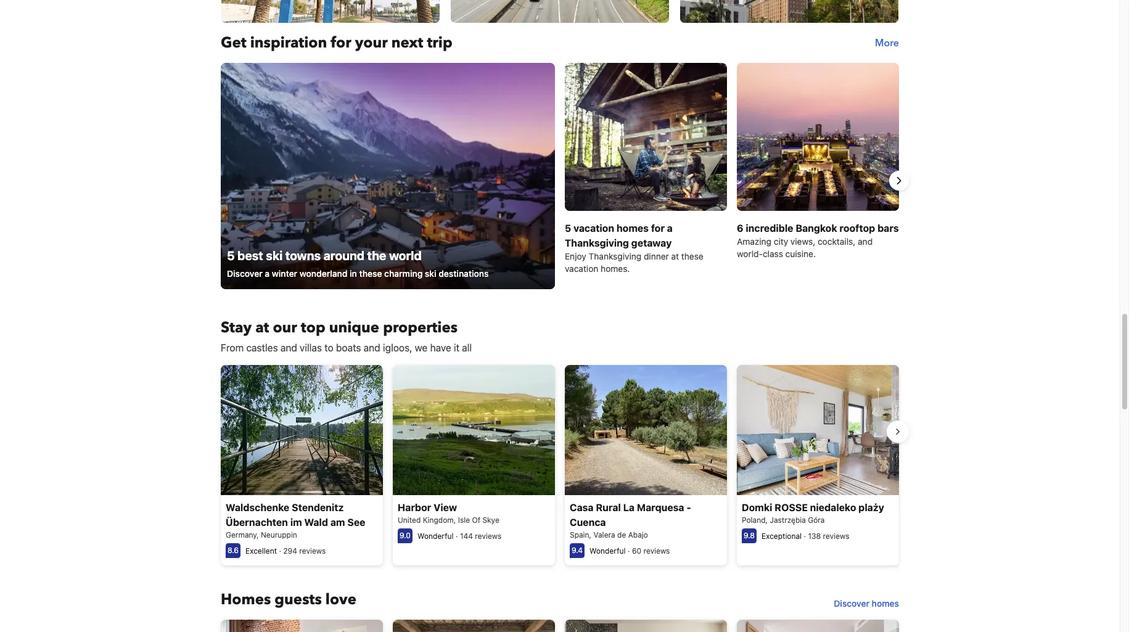 Task type: locate. For each thing, give the bounding box(es) containing it.
reviews for marquesa
[[644, 546, 670, 556]]

wonderland
[[300, 269, 348, 279]]

for up getaway
[[651, 223, 665, 234]]

vacation
[[574, 223, 615, 234], [565, 264, 599, 274]]

and down our
[[281, 343, 297, 354]]

see
[[348, 517, 366, 528]]

0 horizontal spatial these
[[359, 269, 382, 279]]

properties
[[383, 318, 458, 338]]

a up getaway
[[667, 223, 673, 234]]

·
[[456, 532, 458, 541], [804, 532, 806, 541], [279, 546, 281, 556], [628, 546, 630, 556]]

1 vertical spatial thanksgiving
[[589, 251, 642, 262]]

5 left best
[[227, 249, 235, 263]]

wonderful element
[[418, 532, 454, 541], [590, 546, 626, 556]]

for
[[331, 33, 351, 53], [651, 223, 665, 234]]

0 vertical spatial homes
[[617, 223, 649, 234]]

region
[[211, 361, 909, 571]]

a left winter
[[265, 269, 270, 279]]

1 horizontal spatial these
[[682, 251, 704, 262]]

-
[[687, 502, 692, 513]]

discover
[[227, 269, 263, 279], [834, 598, 870, 609]]

0 vertical spatial wonderful
[[418, 532, 454, 541]]

isle
[[458, 516, 470, 525]]

1 vertical spatial these
[[359, 269, 382, 279]]

0 horizontal spatial discover
[[227, 269, 263, 279]]

reviews right 294
[[299, 546, 326, 556]]

6 incredible bangkok rooftop bars amazing city views, cocktails, and world-class cuisine.
[[737, 223, 899, 259]]

9.8
[[744, 531, 755, 540]]

excellent · 294 reviews
[[246, 546, 326, 556]]

0 horizontal spatial 5
[[227, 249, 235, 263]]

1 horizontal spatial wonderful element
[[590, 546, 626, 556]]

6 incredible bangkok rooftop bars image
[[737, 63, 900, 211]]

5 best ski towns around the world discover a winter wonderland in these charming ski destinations
[[227, 249, 489, 279]]

these
[[682, 251, 704, 262], [359, 269, 382, 279]]

5 inside 5 best ski towns around the world discover a winter wonderland in these charming ski destinations
[[227, 249, 235, 263]]

get
[[221, 33, 247, 53]]

1 horizontal spatial a
[[667, 223, 673, 234]]

thanksgiving up enjoy
[[565, 238, 629, 249]]

9.0
[[400, 531, 411, 540]]

0 vertical spatial for
[[331, 33, 351, 53]]

1 horizontal spatial discover
[[834, 598, 870, 609]]

0 horizontal spatial a
[[265, 269, 270, 279]]

0 horizontal spatial for
[[331, 33, 351, 53]]

next
[[392, 33, 424, 53]]

have
[[430, 343, 451, 354]]

excellent
[[246, 546, 277, 556]]

9.4 element
[[570, 543, 585, 558]]

· left 60
[[628, 546, 630, 556]]

wonderful element down kingdom,
[[418, 532, 454, 541]]

for left your on the left
[[331, 33, 351, 53]]

1 horizontal spatial at
[[672, 251, 679, 262]]

united
[[398, 516, 421, 525]]

wonderful element for of
[[418, 532, 454, 541]]

the
[[367, 249, 387, 263]]

thanksgiving up 'homes.'
[[589, 251, 642, 262]]

wonderful element for cuenca
[[590, 546, 626, 556]]

domki rosse niedaleko plaży poland, jastrzębia góra
[[742, 502, 885, 525]]

enjoy
[[565, 251, 587, 262]]

· left the 138
[[804, 532, 806, 541]]

of
[[472, 516, 481, 525]]

5 inside 5 vacation homes for a thanksgiving getaway enjoy thanksgiving dinner at these vacation homes.
[[565, 223, 572, 234]]

1 vertical spatial at
[[256, 318, 269, 338]]

plaży
[[859, 502, 885, 513]]

1 horizontal spatial 5
[[565, 223, 572, 234]]

0 vertical spatial a
[[667, 223, 673, 234]]

top
[[301, 318, 326, 338]]

· left 144
[[456, 532, 458, 541]]

poland,
[[742, 516, 768, 525]]

these right in
[[359, 269, 382, 279]]

vacation down enjoy
[[565, 264, 599, 274]]

· left 294
[[279, 546, 281, 556]]

1 horizontal spatial homes
[[872, 598, 900, 609]]

get inspiration for your next trip
[[221, 33, 453, 53]]

1 vertical spatial ski
[[425, 269, 437, 279]]

and down rooftop
[[858, 236, 873, 247]]

homes
[[221, 590, 271, 610]]

1 vertical spatial homes
[[872, 598, 900, 609]]

at right dinner
[[672, 251, 679, 262]]

de
[[618, 530, 626, 540]]

reviews down skye
[[475, 532, 502, 541]]

0 vertical spatial at
[[672, 251, 679, 262]]

2 horizontal spatial and
[[858, 236, 873, 247]]

0 horizontal spatial wonderful
[[418, 532, 454, 541]]

0 horizontal spatial and
[[281, 343, 297, 354]]

ski right "charming"
[[425, 269, 437, 279]]

exceptional element
[[762, 532, 802, 541]]

wonderful
[[418, 532, 454, 541], [590, 546, 626, 556]]

1 horizontal spatial and
[[364, 343, 381, 354]]

cocktails,
[[818, 236, 856, 247]]

138
[[809, 532, 821, 541]]

5 up enjoy
[[565, 223, 572, 234]]

8.6
[[228, 546, 239, 555]]

0 vertical spatial 5
[[565, 223, 572, 234]]

at inside stay at our top unique properties from castles and villas to boats and igloos, we have it all
[[256, 318, 269, 338]]

0 vertical spatial discover
[[227, 269, 263, 279]]

thanksgiving
[[565, 238, 629, 249], [589, 251, 642, 262]]

0 horizontal spatial at
[[256, 318, 269, 338]]

5 for 5 vacation homes for a thanksgiving getaway
[[565, 223, 572, 234]]

homes
[[617, 223, 649, 234], [872, 598, 900, 609]]

wonderful down valera
[[590, 546, 626, 556]]

and inside 6 incredible bangkok rooftop bars amazing city views, cocktails, and world-class cuisine.
[[858, 236, 873, 247]]

reviews right the 138
[[823, 532, 850, 541]]

1 vertical spatial vacation
[[565, 264, 599, 274]]

at up castles on the left bottom
[[256, 318, 269, 338]]

wonderful element down valera
[[590, 546, 626, 556]]

wald
[[304, 517, 328, 528]]

1 horizontal spatial wonderful
[[590, 546, 626, 556]]

our
[[273, 318, 297, 338]]

reviews for im
[[299, 546, 326, 556]]

ski up winter
[[266, 249, 283, 263]]

5 best ski towns around the world region
[[211, 63, 909, 299]]

a inside 5 vacation homes for a thanksgiving getaway enjoy thanksgiving dinner at these vacation homes.
[[667, 223, 673, 234]]

1 vertical spatial wonderful element
[[590, 546, 626, 556]]

reviews for kingdom,
[[475, 532, 502, 541]]

reviews
[[475, 532, 502, 541], [823, 532, 850, 541], [299, 546, 326, 556], [644, 546, 670, 556]]

übernachten
[[226, 517, 288, 528]]

exceptional · 138 reviews
[[762, 532, 850, 541]]

5
[[565, 223, 572, 234], [227, 249, 235, 263]]

more link
[[876, 33, 900, 53]]

0 vertical spatial wonderful element
[[418, 532, 454, 541]]

bangkok
[[796, 223, 838, 234]]

reviews for plaży
[[823, 532, 850, 541]]

jastrzębia
[[770, 516, 806, 525]]

60
[[632, 546, 642, 556]]

1 vertical spatial for
[[651, 223, 665, 234]]

0 horizontal spatial wonderful element
[[418, 532, 454, 541]]

a
[[667, 223, 673, 234], [265, 269, 270, 279]]

vacation up enjoy
[[574, 223, 615, 234]]

destinations
[[439, 269, 489, 279]]

1 vertical spatial 5
[[227, 249, 235, 263]]

exceptional
[[762, 532, 802, 541]]

0 vertical spatial these
[[682, 251, 704, 262]]

homes inside 5 vacation homes for a thanksgiving getaway enjoy thanksgiving dinner at these vacation homes.
[[617, 223, 649, 234]]

0 horizontal spatial ski
[[266, 249, 283, 263]]

wonderful down kingdom,
[[418, 532, 454, 541]]

region containing waldschenke stendenitz übernachten im wald am see
[[211, 361, 909, 571]]

0 horizontal spatial homes
[[617, 223, 649, 234]]

dinner
[[644, 251, 669, 262]]

1 vertical spatial wonderful
[[590, 546, 626, 556]]

5 vacation homes for a thanksgiving getaway enjoy thanksgiving dinner at these vacation homes.
[[565, 223, 704, 274]]

reviews right 60
[[644, 546, 670, 556]]

1 horizontal spatial for
[[651, 223, 665, 234]]

excellent element
[[246, 546, 277, 556]]

amazing
[[737, 236, 772, 247]]

and right boats
[[364, 343, 381, 354]]

these right dinner
[[682, 251, 704, 262]]

1 vertical spatial a
[[265, 269, 270, 279]]

igloos,
[[383, 343, 413, 354]]

rosse
[[775, 502, 808, 513]]

boats
[[336, 343, 361, 354]]

these inside 5 best ski towns around the world discover a winter wonderland in these charming ski destinations
[[359, 269, 382, 279]]

la
[[624, 502, 635, 513]]

homes guests love
[[221, 590, 357, 610]]

1 vertical spatial discover
[[834, 598, 870, 609]]

5 vacation homes for a thanksgiving getaway image
[[565, 63, 727, 211]]



Task type: vqa. For each thing, say whether or not it's contained in the screenshot.
Jastrzębia
yes



Task type: describe. For each thing, give the bounding box(es) containing it.
rural
[[596, 502, 621, 513]]

wonderful · 144 reviews
[[418, 532, 502, 541]]

for inside 5 vacation homes for a thanksgiving getaway enjoy thanksgiving dinner at these vacation homes.
[[651, 223, 665, 234]]

1 horizontal spatial ski
[[425, 269, 437, 279]]

· for la
[[628, 546, 630, 556]]

discover inside 5 best ski towns around the world discover a winter wonderland in these charming ski destinations
[[227, 269, 263, 279]]

we
[[415, 343, 428, 354]]

0 vertical spatial ski
[[266, 249, 283, 263]]

stendenitz
[[292, 502, 344, 513]]

8.6 element
[[226, 543, 241, 558]]

0 vertical spatial thanksgiving
[[565, 238, 629, 249]]

world
[[389, 249, 422, 263]]

class
[[763, 249, 784, 259]]

discover homes
[[834, 598, 900, 609]]

incredible
[[746, 223, 794, 234]]

to
[[325, 343, 334, 354]]

casa
[[570, 502, 594, 513]]

cuenca
[[570, 517, 606, 528]]

unique
[[329, 318, 380, 338]]

am
[[331, 517, 345, 528]]

guests
[[275, 590, 322, 610]]

homes.
[[601, 264, 630, 274]]

· for united
[[456, 532, 458, 541]]

city
[[774, 236, 789, 247]]

9.4
[[572, 546, 583, 555]]

waldschenke
[[226, 502, 290, 513]]

9.8 element
[[742, 529, 757, 543]]

294
[[283, 546, 297, 556]]

castles
[[246, 343, 278, 354]]

casa rural la marquesa - cuenca spain, valera de abajo
[[570, 502, 692, 540]]

inspiration
[[250, 33, 327, 53]]

these inside 5 vacation homes for a thanksgiving getaway enjoy thanksgiving dinner at these vacation homes.
[[682, 251, 704, 262]]

at inside 5 vacation homes for a thanksgiving getaway enjoy thanksgiving dinner at these vacation homes.
[[672, 251, 679, 262]]

valera
[[594, 530, 616, 540]]

winter
[[272, 269, 298, 279]]

your
[[355, 33, 388, 53]]

wonderful for of
[[418, 532, 454, 541]]

towns
[[285, 249, 321, 263]]

spain,
[[570, 530, 592, 540]]

stay at our top unique properties from castles and villas to boats and igloos, we have it all
[[221, 318, 472, 354]]

charming
[[384, 269, 423, 279]]

views,
[[791, 236, 816, 247]]

all
[[462, 343, 472, 354]]

from
[[221, 343, 244, 354]]

· for übernachten
[[279, 546, 281, 556]]

kingdom,
[[423, 516, 456, 525]]

5 for 5 best ski towns around the world
[[227, 249, 235, 263]]

around
[[324, 249, 365, 263]]

harbor
[[398, 502, 432, 513]]

abajo
[[629, 530, 648, 540]]

more
[[876, 37, 900, 50]]

love
[[326, 590, 357, 610]]

harbor view united kingdom, isle of skye
[[398, 502, 500, 525]]

discover homes link
[[829, 593, 905, 615]]

trip
[[427, 33, 453, 53]]

6
[[737, 223, 744, 234]]

a inside 5 best ski towns around the world discover a winter wonderland in these charming ski destinations
[[265, 269, 270, 279]]

· for niedaleko
[[804, 532, 806, 541]]

waldschenke stendenitz übernachten im wald am see germany, neuruppin
[[226, 502, 366, 540]]

144
[[460, 532, 473, 541]]

wonderful for cuenca
[[590, 546, 626, 556]]

niedaleko
[[811, 502, 857, 513]]

marquesa
[[637, 502, 685, 513]]

rooftop
[[840, 223, 876, 234]]

domki
[[742, 502, 773, 513]]

9.0 element
[[398, 529, 413, 543]]

0 vertical spatial vacation
[[574, 223, 615, 234]]

im
[[290, 517, 302, 528]]

neuruppin
[[261, 530, 297, 540]]

world-
[[737, 249, 763, 259]]

góra
[[808, 516, 825, 525]]

cuisine.
[[786, 249, 816, 259]]

it
[[454, 343, 460, 354]]

wonderful · 60 reviews
[[590, 546, 670, 556]]

germany,
[[226, 530, 259, 540]]

skye
[[483, 516, 500, 525]]

in
[[350, 269, 357, 279]]

getaway
[[632, 238, 672, 249]]

next image
[[892, 174, 907, 188]]

bars
[[878, 223, 899, 234]]

best
[[238, 249, 263, 263]]

stay
[[221, 318, 252, 338]]

view
[[434, 502, 457, 513]]



